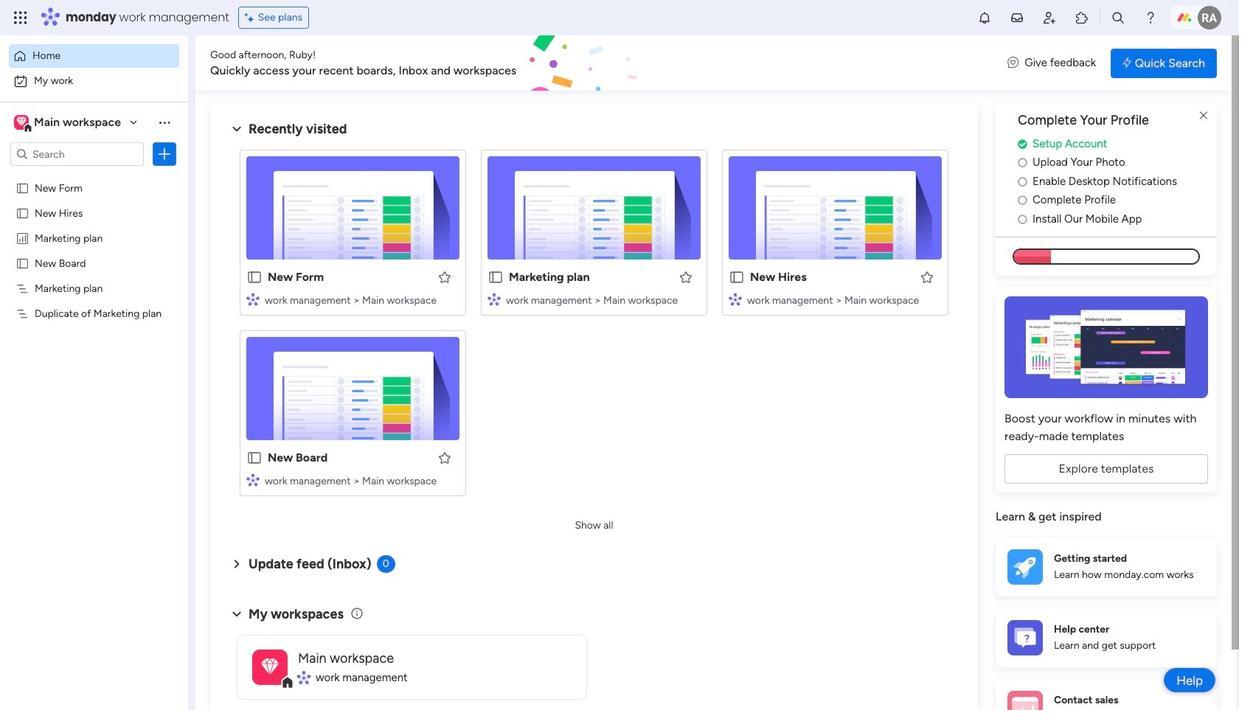 Task type: locate. For each thing, give the bounding box(es) containing it.
v2 bolt switch image
[[1123, 55, 1132, 71]]

workspace image inside icon
[[261, 654, 279, 681]]

update feed image
[[1010, 10, 1025, 25]]

see plans image
[[245, 10, 258, 26]]

templates image image
[[1009, 297, 1204, 399]]

1 vertical spatial option
[[9, 69, 179, 93]]

list box
[[0, 172, 188, 525]]

1 vertical spatial circle o image
[[1018, 214, 1028, 225]]

add to favorites image
[[437, 270, 452, 284], [437, 450, 452, 465]]

1 circle o image from the top
[[1018, 157, 1028, 168]]

search everything image
[[1111, 10, 1126, 25]]

workspace image
[[14, 114, 29, 131], [16, 114, 26, 131], [261, 654, 279, 681]]

1 add to favorites image from the left
[[679, 270, 693, 284]]

select product image
[[13, 10, 28, 25]]

1 horizontal spatial add to favorites image
[[920, 270, 935, 284]]

1 add to favorites image from the top
[[437, 270, 452, 284]]

public board image
[[15, 256, 30, 270], [729, 269, 745, 286], [246, 450, 263, 466]]

0 horizontal spatial public board image
[[15, 256, 30, 270]]

circle o image
[[1018, 157, 1028, 168], [1018, 195, 1028, 206]]

options image
[[157, 147, 172, 162]]

public dashboard image
[[15, 231, 30, 245]]

option
[[9, 44, 179, 68], [9, 69, 179, 93], [0, 174, 188, 177]]

ruby anderson image
[[1198, 6, 1222, 30]]

0 element
[[377, 556, 395, 573]]

0 vertical spatial option
[[9, 44, 179, 68]]

workspace options image
[[157, 115, 172, 130]]

0 horizontal spatial add to favorites image
[[679, 270, 693, 284]]

0 vertical spatial circle o image
[[1018, 157, 1028, 168]]

contact sales element
[[996, 679, 1217, 710]]

workspace selection element
[[14, 114, 123, 133]]

open update feed (inbox) image
[[228, 556, 246, 573]]

add to favorites image
[[679, 270, 693, 284], [920, 270, 935, 284]]

2 circle o image from the top
[[1018, 195, 1028, 206]]

1 vertical spatial circle o image
[[1018, 195, 1028, 206]]

close my workspaces image
[[228, 606, 246, 623]]

0 vertical spatial add to favorites image
[[437, 270, 452, 284]]

public board image
[[15, 181, 30, 195], [15, 206, 30, 220], [246, 269, 263, 286], [488, 269, 504, 286]]

dapulse x slim image
[[1195, 107, 1213, 125]]

circle o image
[[1018, 176, 1028, 187], [1018, 214, 1028, 225]]

1 vertical spatial add to favorites image
[[437, 450, 452, 465]]

0 vertical spatial circle o image
[[1018, 176, 1028, 187]]



Task type: vqa. For each thing, say whether or not it's contained in the screenshot.
1st Options icon from the bottom
no



Task type: describe. For each thing, give the bounding box(es) containing it.
invite members image
[[1042, 10, 1057, 25]]

1 horizontal spatial public board image
[[246, 450, 263, 466]]

getting started element
[[996, 538, 1217, 597]]

1 circle o image from the top
[[1018, 176, 1028, 187]]

monday marketplace image
[[1075, 10, 1090, 25]]

2 add to favorites image from the left
[[920, 270, 935, 284]]

2 circle o image from the top
[[1018, 214, 1028, 225]]

notifications image
[[978, 10, 992, 25]]

check circle image
[[1018, 139, 1028, 150]]

2 vertical spatial option
[[0, 174, 188, 177]]

help image
[[1144, 10, 1158, 25]]

workspace image
[[252, 650, 288, 685]]

2 horizontal spatial public board image
[[729, 269, 745, 286]]

v2 user feedback image
[[1008, 55, 1019, 71]]

2 add to favorites image from the top
[[437, 450, 452, 465]]

close recently visited image
[[228, 120, 246, 138]]

help center element
[[996, 609, 1217, 668]]

quick search results list box
[[228, 138, 961, 514]]

Search in workspace field
[[31, 146, 123, 163]]



